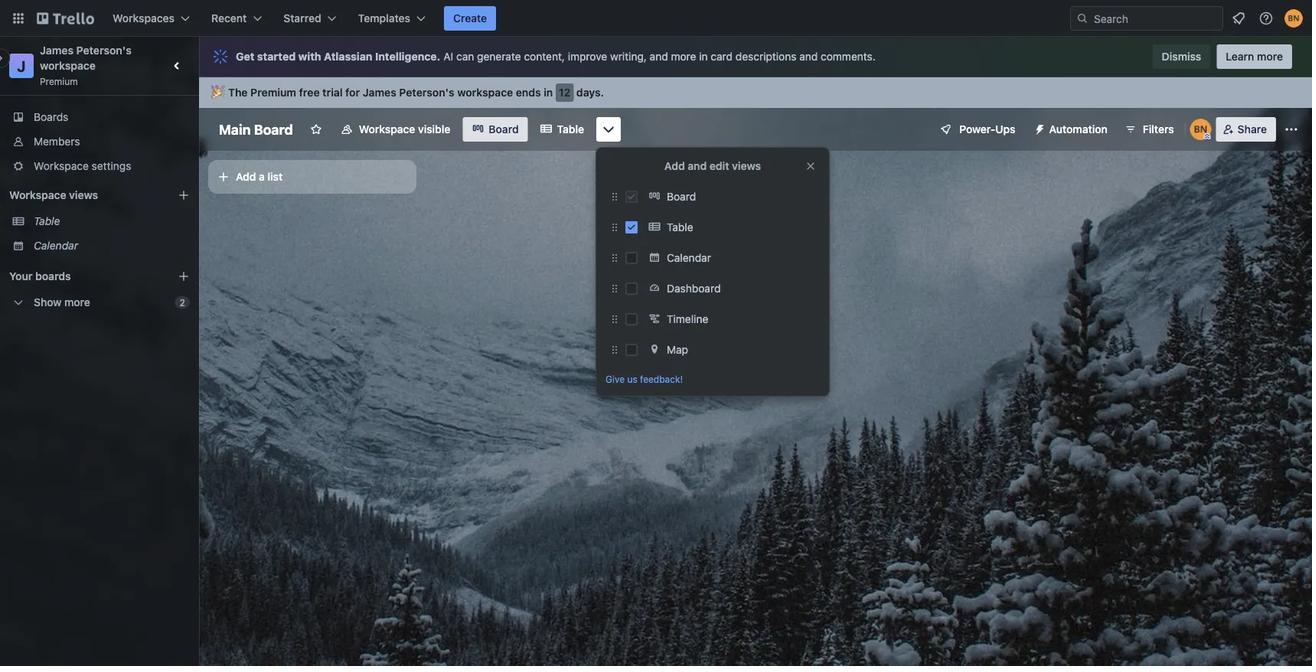 Task type: vqa. For each thing, say whether or not it's contained in the screenshot.
Howard (Howard38800628) ICON
no



Task type: locate. For each thing, give the bounding box(es) containing it.
table link down settings
[[34, 214, 190, 229]]

banner containing 🎉
[[199, 77, 1313, 108]]

with
[[298, 50, 321, 63]]

boards
[[34, 111, 68, 123]]

0 vertical spatial ben nelson (bennelson96) image
[[1285, 9, 1303, 28]]

workspace
[[359, 123, 415, 136], [34, 160, 89, 172], [9, 189, 66, 201]]

peterson's down back to home image
[[76, 44, 132, 57]]

0 horizontal spatial in
[[544, 86, 553, 99]]

board link
[[463, 117, 528, 142], [644, 185, 820, 209]]

1 vertical spatial views
[[69, 189, 98, 201]]

james
[[40, 44, 74, 57], [363, 86, 397, 99]]

1 horizontal spatial and
[[688, 160, 707, 172]]

2
[[180, 297, 185, 308]]

learn more
[[1226, 50, 1283, 63]]

1 vertical spatial peterson's
[[399, 86, 455, 99]]

and right writing,
[[650, 50, 668, 63]]

0 horizontal spatial ben nelson (bennelson96) image
[[1191, 119, 1212, 140]]

1 horizontal spatial workspace
[[457, 86, 513, 99]]

dashboard link
[[644, 276, 820, 301]]

peterson's inside the james peterson's workspace premium
[[76, 44, 132, 57]]

table link down 12
[[531, 117, 594, 142]]

trial
[[323, 86, 343, 99]]

days.
[[577, 86, 604, 99]]

0 vertical spatial views
[[732, 160, 761, 172]]

workspace down generate
[[457, 86, 513, 99]]

1 horizontal spatial in
[[699, 50, 708, 63]]

descriptions
[[736, 50, 797, 63]]

more down your boards with 2 items element
[[64, 296, 90, 309]]

0 horizontal spatial premium
[[40, 76, 78, 87]]

0 horizontal spatial workspace
[[40, 59, 96, 72]]

customize views image
[[601, 122, 617, 137]]

ups
[[996, 123, 1016, 136]]

table down 12
[[557, 123, 584, 136]]

1 horizontal spatial table
[[557, 123, 584, 136]]

workspace for workspace settings
[[34, 160, 89, 172]]

give
[[606, 374, 625, 384]]

ben nelson (bennelson96) image
[[1285, 9, 1303, 28], [1191, 119, 1212, 140]]

james inside the james peterson's workspace premium
[[40, 44, 74, 57]]

0 horizontal spatial peterson's
[[76, 44, 132, 57]]

views right edit on the top right
[[732, 160, 761, 172]]

peterson's
[[76, 44, 132, 57], [399, 86, 455, 99]]

atlassian intelligence logo image
[[211, 47, 230, 66]]

add inside button
[[236, 170, 256, 183]]

table up dashboard
[[667, 221, 693, 234]]

views
[[732, 160, 761, 172], [69, 189, 98, 201]]

and left edit on the top right
[[688, 160, 707, 172]]

recent
[[211, 12, 247, 25]]

james down back to home image
[[40, 44, 74, 57]]

1 vertical spatial james
[[363, 86, 397, 99]]

board right "main"
[[254, 121, 293, 137]]

star or unstar board image
[[310, 123, 322, 136]]

generate
[[477, 50, 521, 63]]

premium inside the james peterson's workspace premium
[[40, 76, 78, 87]]

calendar link
[[34, 238, 190, 253], [644, 246, 820, 270]]

card
[[711, 50, 733, 63]]

dismiss button
[[1153, 44, 1211, 69]]

search image
[[1077, 12, 1089, 25]]

starred button
[[274, 6, 346, 31]]

templates button
[[349, 6, 435, 31]]

0 vertical spatial in
[[699, 50, 708, 63]]

1 horizontal spatial views
[[732, 160, 761, 172]]

premium right the the
[[251, 86, 296, 99]]

add a list button
[[208, 160, 417, 194]]

confetti image
[[211, 86, 222, 99]]

edit
[[710, 160, 729, 172]]

1 horizontal spatial board
[[489, 123, 519, 136]]

1 vertical spatial ben nelson (bennelson96) image
[[1191, 119, 1212, 140]]

calendar up dashboard
[[667, 252, 711, 264]]

and
[[650, 50, 668, 63], [800, 50, 818, 63], [688, 160, 707, 172]]

ai can generate content, improve writing, and more in card descriptions and comments.
[[444, 50, 876, 63]]

0 horizontal spatial add
[[236, 170, 256, 183]]

map
[[667, 343, 688, 356]]

primary element
[[0, 0, 1313, 37]]

in
[[699, 50, 708, 63], [544, 86, 553, 99]]

2 horizontal spatial more
[[1258, 50, 1283, 63]]

workspace for workspace visible
[[359, 123, 415, 136]]

main board
[[219, 121, 293, 137]]

james peterson's workspace premium
[[40, 44, 134, 87]]

open information menu image
[[1259, 11, 1274, 26]]

1 horizontal spatial peterson's
[[399, 86, 455, 99]]

and left comments.
[[800, 50, 818, 63]]

table down workspace views
[[34, 215, 60, 227]]

0 horizontal spatial james
[[40, 44, 74, 57]]

in left 12
[[544, 86, 553, 99]]

ben nelson (bennelson96) image right filters
[[1191, 119, 1212, 140]]

banner
[[199, 77, 1313, 108]]

add
[[665, 160, 685, 172], [236, 170, 256, 183]]

get
[[236, 50, 255, 63]]

board down "ends"
[[489, 123, 519, 136]]

more for show more
[[64, 296, 90, 309]]

0 vertical spatial board link
[[463, 117, 528, 142]]

0 notifications image
[[1230, 9, 1248, 28]]

reposition table button image
[[606, 218, 624, 237]]

ben nelson (bennelson96) image right open information menu icon
[[1285, 9, 1303, 28]]

workspace down the 🎉 the premium free trial for james peterson's workspace ends in 12 days.
[[359, 123, 415, 136]]

table
[[557, 123, 584, 136], [34, 215, 60, 227], [667, 221, 693, 234]]

board down add and edit views
[[667, 190, 696, 203]]

premium down james peterson's workspace link
[[40, 76, 78, 87]]

more left card
[[671, 50, 696, 63]]

0 horizontal spatial more
[[64, 296, 90, 309]]

workspace down members in the top left of the page
[[34, 160, 89, 172]]

reposition map button image
[[606, 341, 624, 359]]

in left card
[[699, 50, 708, 63]]

1 vertical spatial in
[[544, 86, 553, 99]]

table link
[[531, 117, 594, 142], [34, 214, 190, 229], [644, 215, 820, 240]]

12
[[559, 86, 571, 99]]

🎉
[[211, 86, 222, 99]]

0 horizontal spatial views
[[69, 189, 98, 201]]

close popover image
[[805, 160, 817, 172]]

for
[[345, 86, 360, 99]]

content,
[[524, 50, 565, 63]]

power-ups
[[960, 123, 1016, 136]]

views down workspace settings
[[69, 189, 98, 201]]

0 horizontal spatial board link
[[463, 117, 528, 142]]

board inside text box
[[254, 121, 293, 137]]

calendar
[[34, 239, 78, 252], [667, 252, 711, 264]]

add left a
[[236, 170, 256, 183]]

us
[[628, 374, 638, 384]]

1 vertical spatial workspace
[[457, 86, 513, 99]]

learn
[[1226, 50, 1255, 63]]

more
[[671, 50, 696, 63], [1258, 50, 1283, 63], [64, 296, 90, 309]]

1 horizontal spatial board link
[[644, 185, 820, 209]]

add for add a list
[[236, 170, 256, 183]]

add for add and edit views
[[665, 160, 685, 172]]

0 vertical spatial james
[[40, 44, 74, 57]]

peterson's up visible
[[399, 86, 455, 99]]

more right learn
[[1258, 50, 1283, 63]]

table link up dashboard link
[[644, 215, 820, 240]]

workspace views
[[9, 189, 98, 201]]

members link
[[0, 129, 199, 154]]

0 vertical spatial workspace
[[40, 59, 96, 72]]

create a view image
[[178, 189, 190, 201]]

filters button
[[1120, 117, 1179, 142]]

0 horizontal spatial board
[[254, 121, 293, 137]]

1 vertical spatial workspace
[[34, 160, 89, 172]]

sm image
[[1028, 117, 1050, 139]]

james right for
[[363, 86, 397, 99]]

workspace inside the james peterson's workspace premium
[[40, 59, 96, 72]]

power-ups button
[[929, 117, 1025, 142]]

calendar link up dashboard link
[[644, 246, 820, 270]]

this member is an admin of this board. image
[[1204, 133, 1211, 140]]

your boards
[[9, 270, 71, 283]]

1 horizontal spatial premium
[[251, 86, 296, 99]]

board link down "ends"
[[463, 117, 528, 142]]

0 vertical spatial peterson's
[[76, 44, 132, 57]]

0 vertical spatial workspace
[[359, 123, 415, 136]]

1 horizontal spatial james
[[363, 86, 397, 99]]

premium
[[40, 76, 78, 87], [251, 86, 296, 99]]

more for learn more
[[1258, 50, 1283, 63]]

workspace inside button
[[359, 123, 415, 136]]

2 horizontal spatial table
[[667, 221, 693, 234]]

1 horizontal spatial add
[[665, 160, 685, 172]]

workspace right j link
[[40, 59, 96, 72]]

2 vertical spatial workspace
[[9, 189, 66, 201]]

main
[[219, 121, 251, 137]]

intelligence.
[[375, 50, 441, 63]]

0 horizontal spatial table
[[34, 215, 60, 227]]

board
[[254, 121, 293, 137], [489, 123, 519, 136], [667, 190, 696, 203]]

board link down edit on the top right
[[644, 185, 820, 209]]

workspace navigation collapse icon image
[[167, 55, 188, 77]]

add left edit on the top right
[[665, 160, 685, 172]]

visible
[[418, 123, 451, 136]]

add a list
[[236, 170, 283, 183]]

calendar link up your boards with 2 items element
[[34, 238, 190, 253]]

workspace down workspace settings
[[9, 189, 66, 201]]

calendar up boards
[[34, 239, 78, 252]]

writing,
[[610, 50, 647, 63]]



Task type: describe. For each thing, give the bounding box(es) containing it.
show
[[34, 296, 62, 309]]

🎉 the premium free trial for james peterson's workspace ends in 12 days.
[[211, 86, 604, 99]]

create button
[[444, 6, 496, 31]]

j
[[17, 57, 26, 75]]

1 horizontal spatial table link
[[531, 117, 594, 142]]

a
[[259, 170, 265, 183]]

recent button
[[202, 6, 271, 31]]

comments.
[[821, 50, 876, 63]]

timeline link
[[644, 307, 820, 332]]

workspaces button
[[103, 6, 199, 31]]

reposition board button image
[[606, 188, 624, 206]]

2 horizontal spatial and
[[800, 50, 818, 63]]

share
[[1238, 123, 1267, 136]]

ai
[[444, 50, 454, 63]]

boards
[[35, 270, 71, 283]]

0 horizontal spatial calendar
[[34, 239, 78, 252]]

0 horizontal spatial table link
[[34, 214, 190, 229]]

share button
[[1217, 117, 1277, 142]]

feedback!
[[640, 374, 683, 384]]

2 horizontal spatial table link
[[644, 215, 820, 240]]

atlassian
[[324, 50, 373, 63]]

1 vertical spatial board link
[[644, 185, 820, 209]]

boards link
[[0, 105, 199, 129]]

get started with atlassian intelligence.
[[236, 50, 441, 63]]

1 horizontal spatial calendar
[[667, 252, 711, 264]]

workspace settings link
[[0, 154, 199, 178]]

templates
[[358, 12, 410, 25]]

starred
[[284, 12, 321, 25]]

workspace for workspace views
[[9, 189, 66, 201]]

workspaces
[[113, 12, 175, 25]]

1 horizontal spatial calendar link
[[644, 246, 820, 270]]

add board image
[[178, 270, 190, 283]]

Search field
[[1089, 7, 1223, 30]]

automation
[[1050, 123, 1108, 136]]

0 horizontal spatial and
[[650, 50, 668, 63]]

members
[[34, 135, 80, 148]]

dashboard
[[667, 282, 721, 295]]

reposition timeline button image
[[606, 310, 624, 329]]

power-
[[960, 123, 996, 136]]

the
[[228, 86, 248, 99]]

improve
[[568, 50, 608, 63]]

ends
[[516, 86, 541, 99]]

Board name text field
[[211, 117, 301, 142]]

workspace visible button
[[331, 117, 460, 142]]

create
[[453, 12, 487, 25]]

0 horizontal spatial calendar link
[[34, 238, 190, 253]]

list
[[268, 170, 283, 183]]

add and edit views
[[665, 160, 761, 172]]

automation button
[[1028, 117, 1117, 142]]

2 horizontal spatial board
[[667, 190, 696, 203]]

started
[[257, 50, 296, 63]]

timeline
[[667, 313, 709, 325]]

show menu image
[[1284, 122, 1300, 137]]

workspace settings
[[34, 160, 131, 172]]

reposition dashboard button image
[[606, 280, 624, 298]]

workspace visible
[[359, 123, 451, 136]]

give us feedback!
[[606, 374, 683, 384]]

your
[[9, 270, 33, 283]]

your boards with 2 items element
[[9, 267, 155, 286]]

james peterson's workspace link
[[40, 44, 134, 72]]

dismiss
[[1162, 50, 1202, 63]]

settings
[[92, 160, 131, 172]]

1 horizontal spatial ben nelson (bennelson96) image
[[1285, 9, 1303, 28]]

1 horizontal spatial more
[[671, 50, 696, 63]]

filters
[[1143, 123, 1174, 136]]

give us feedback! link
[[606, 371, 820, 387]]

reposition calendar button image
[[606, 249, 624, 267]]

workspace inside banner
[[457, 86, 513, 99]]

free
[[299, 86, 320, 99]]

map link
[[644, 338, 820, 362]]

can
[[456, 50, 474, 63]]

back to home image
[[37, 6, 94, 31]]

j link
[[9, 54, 34, 78]]

learn more link
[[1217, 44, 1293, 69]]

show more
[[34, 296, 90, 309]]



